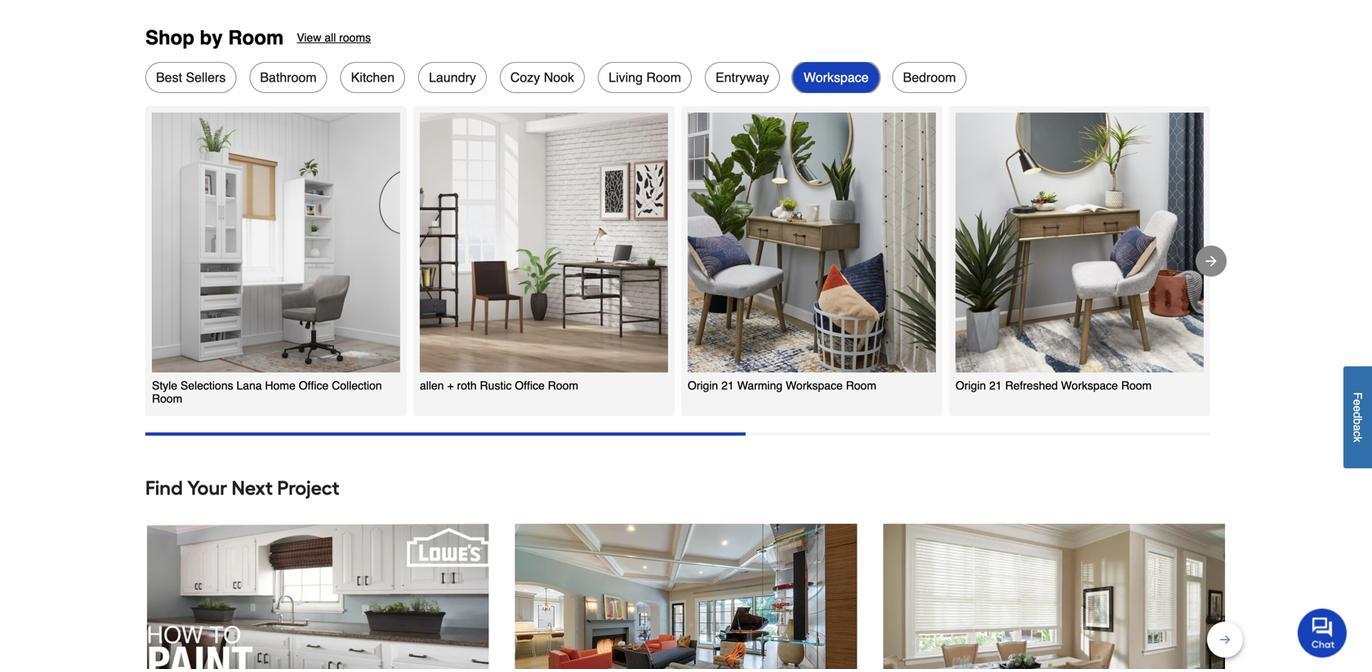 Task type: locate. For each thing, give the bounding box(es) containing it.
2 origin from the left
[[956, 379, 986, 392]]

k
[[1351, 437, 1364, 443]]

nook
[[544, 70, 574, 85]]

laundry
[[429, 70, 476, 85]]

room
[[228, 26, 284, 49], [646, 70, 681, 85], [548, 379, 578, 392], [846, 379, 876, 392], [1121, 379, 1152, 392], [152, 392, 182, 405]]

roth
[[457, 379, 477, 392]]

1 e from the top
[[1351, 400, 1364, 406]]

scrollbar
[[145, 433, 746, 436]]

office
[[299, 379, 329, 392], [515, 379, 545, 392]]

origin for origin 21 warming workspace room
[[688, 379, 718, 392]]

0 horizontal spatial office
[[299, 379, 329, 392]]

1 horizontal spatial office
[[515, 379, 545, 392]]

2 21 from the left
[[989, 379, 1002, 392]]

c
[[1351, 431, 1364, 437]]

0 horizontal spatial 21
[[721, 379, 734, 392]]

e up d
[[1351, 400, 1364, 406]]

2 office from the left
[[515, 379, 545, 392]]

office inside style selections lana home office collection room
[[299, 379, 329, 392]]

1 office from the left
[[299, 379, 329, 392]]

rooms
[[339, 31, 371, 44]]

+
[[447, 379, 454, 392]]

view all rooms
[[297, 31, 371, 44]]

origin left warming
[[688, 379, 718, 392]]

1 origin from the left
[[688, 379, 718, 392]]

21 for warming workspace
[[721, 379, 734, 392]]

project
[[277, 477, 340, 500]]

e
[[1351, 400, 1364, 406], [1351, 406, 1364, 412]]

bedroom
[[903, 70, 956, 85]]

cozy
[[510, 70, 540, 85]]

selections
[[181, 379, 233, 392]]

origin for origin 21 refreshed workspace room
[[956, 379, 986, 392]]

workspace
[[804, 70, 869, 85], [786, 379, 843, 392], [1061, 379, 1118, 392]]

1 horizontal spatial 21
[[989, 379, 1002, 392]]

2 e from the top
[[1351, 406, 1364, 412]]

a
[[1351, 425, 1364, 431]]

1 horizontal spatial origin
[[956, 379, 986, 392]]

1 21 from the left
[[721, 379, 734, 392]]

bathroom
[[260, 70, 317, 85]]

office right home
[[299, 379, 329, 392]]

home
[[265, 379, 296, 392]]

origin 21 warming workspace room
[[688, 379, 876, 392]]

21 left refreshed
[[989, 379, 1002, 392]]

find
[[145, 477, 183, 500]]

21
[[721, 379, 734, 392], [989, 379, 1002, 392]]

next
[[232, 477, 273, 500]]

shop
[[145, 26, 194, 49]]

office right "rustic"
[[515, 379, 545, 392]]

origin left refreshed
[[956, 379, 986, 392]]

best sellers
[[156, 70, 226, 85]]

e up b
[[1351, 406, 1364, 412]]

find your next project
[[145, 477, 340, 500]]

21 left warming
[[721, 379, 734, 392]]

origin
[[688, 379, 718, 392], [956, 379, 986, 392]]

0 horizontal spatial origin
[[688, 379, 718, 392]]



Task type: describe. For each thing, give the bounding box(es) containing it.
find your next project heading
[[145, 472, 1227, 505]]

d
[[1351, 412, 1364, 419]]

living room
[[609, 70, 681, 85]]

all
[[325, 31, 336, 44]]

arrow right image
[[1203, 253, 1219, 270]]

allen
[[420, 379, 444, 392]]

chat invite button image
[[1298, 609, 1348, 658]]

sellers
[[186, 70, 226, 85]]

workspace for origin 21 warming workspace room
[[786, 379, 843, 392]]

f e e d b a c k button
[[1344, 367, 1372, 469]]

room inside style selections lana home office collection room
[[152, 392, 182, 405]]

shop by room
[[145, 26, 284, 49]]

collection
[[332, 379, 382, 392]]

style selections lana home office collection room
[[152, 379, 382, 405]]

f e e d b a c k
[[1351, 393, 1364, 443]]

kitchen
[[351, 70, 395, 85]]

style
[[152, 379, 177, 392]]

lana
[[236, 379, 262, 392]]

f
[[1351, 393, 1364, 400]]

view
[[297, 31, 321, 44]]

allen + roth rustic office room
[[420, 379, 578, 392]]

best
[[156, 70, 182, 85]]

b
[[1351, 419, 1364, 425]]

warming
[[737, 379, 783, 392]]

office for rustic
[[515, 379, 545, 392]]

refreshed
[[1005, 379, 1058, 392]]

your
[[187, 477, 227, 500]]

21 for refreshed workspace
[[989, 379, 1002, 392]]

rustic
[[480, 379, 512, 392]]

by
[[200, 26, 223, 49]]

office for home
[[299, 379, 329, 392]]

workspace for origin 21 refreshed workspace room
[[1061, 379, 1118, 392]]

cozy nook
[[510, 70, 574, 85]]

view all rooms link
[[297, 26, 371, 49]]

living
[[609, 70, 643, 85]]

entryway
[[716, 70, 769, 85]]

origin 21 refreshed workspace room
[[956, 379, 1152, 392]]



Task type: vqa. For each thing, say whether or not it's contained in the screenshot.
28-sq ft Black Raven Vinyl Textured Grasscloth Self-adhesive Peel and Stick Wallpaper
no



